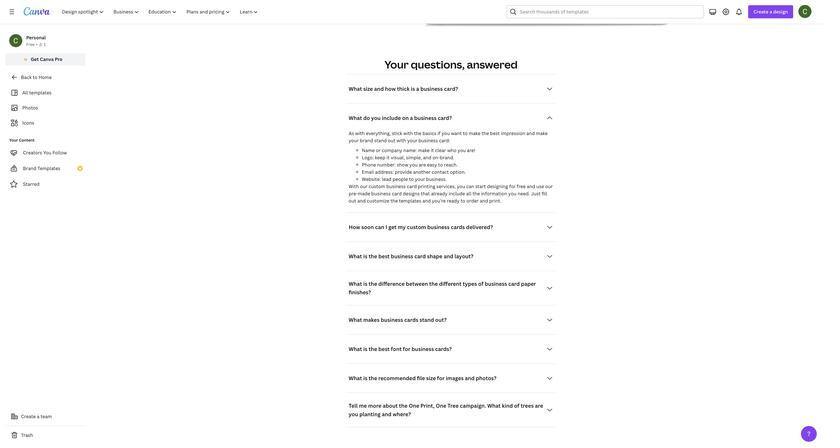 Task type: locate. For each thing, give the bounding box(es) containing it.
0 vertical spatial stand
[[374, 138, 387, 144]]

1 vertical spatial card?
[[438, 115, 452, 122]]

1 vertical spatial of
[[514, 403, 519, 410]]

do
[[363, 115, 370, 122]]

creators
[[23, 150, 42, 156]]

can up all
[[466, 184, 474, 190]]

create for create a team
[[21, 414, 36, 420]]

a
[[770, 9, 772, 15], [416, 85, 419, 93], [410, 115, 413, 122], [37, 414, 39, 420]]

best inside dropdown button
[[378, 253, 390, 260]]

is for what is the best business card shape and layout?
[[363, 253, 367, 260]]

0 horizontal spatial cards
[[404, 317, 418, 324]]

is right thick
[[411, 85, 415, 93]]

what is the difference between the different types of business card paper finishes? button
[[346, 279, 556, 298]]

what for what is the best business card shape and layout?
[[349, 253, 362, 260]]

card? inside "dropdown button"
[[438, 115, 452, 122]]

starred link
[[5, 178, 85, 191]]

1 horizontal spatial it
[[431, 147, 434, 154]]

logo:
[[362, 155, 374, 161]]

is down makes
[[363, 346, 367, 353]]

0 vertical spatial can
[[466, 184, 474, 190]]

answered
[[467, 58, 518, 72]]

our
[[360, 184, 368, 190], [545, 184, 553, 190]]

1 horizontal spatial of
[[514, 403, 519, 410]]

is up finishes?
[[363, 281, 367, 288]]

0 horizontal spatial one
[[409, 403, 419, 410]]

out
[[388, 138, 395, 144], [349, 198, 356, 204]]

out inside as with everything, stick with the basics if you want to make the best impression and make your brand stand out with your business card:
[[388, 138, 395, 144]]

how soon can i get my custom business cards delivered?
[[349, 224, 493, 231]]

what inside what is the difference between the different types of business card paper finishes?
[[349, 281, 362, 288]]

trees
[[521, 403, 534, 410]]

where?
[[393, 411, 411, 418]]

0 horizontal spatial your
[[9, 137, 18, 143]]

designs
[[403, 191, 420, 197]]

1 horizontal spatial your
[[385, 58, 409, 72]]

2 vertical spatial best
[[378, 346, 390, 353]]

card left the shape
[[414, 253, 426, 260]]

create a design
[[754, 9, 788, 15]]

0 horizontal spatial are
[[419, 162, 426, 168]]

1 vertical spatial can
[[375, 224, 384, 231]]

size right file
[[426, 375, 436, 382]]

best inside as with everything, stick with the basics if you want to make the best impression and make your brand stand out with your business card:
[[490, 130, 500, 137]]

0 vertical spatial out
[[388, 138, 395, 144]]

all templates link
[[9, 87, 81, 99]]

your content
[[9, 137, 35, 143]]

0 horizontal spatial out
[[349, 198, 356, 204]]

2 horizontal spatial for
[[509, 184, 516, 190]]

1 horizontal spatial create
[[754, 9, 768, 15]]

1 vertical spatial include
[[449, 191, 465, 197]]

0 vertical spatial it
[[431, 147, 434, 154]]

the inside tell me more about the one print, one tree campaign. what kind of trees are you planting and where?
[[399, 403, 408, 410]]

1 vertical spatial stand
[[420, 317, 434, 324]]

1 vertical spatial it
[[387, 155, 390, 161]]

the right all
[[473, 191, 480, 197]]

what inside dropdown button
[[349, 317, 362, 324]]

0 vertical spatial include
[[382, 115, 401, 122]]

and right impression
[[526, 130, 535, 137]]

is inside what is the difference between the different types of business card paper finishes?
[[363, 281, 367, 288]]

custom right the my
[[407, 224, 426, 231]]

create inside button
[[21, 414, 36, 420]]

the inside "dropdown button"
[[369, 346, 377, 353]]

1 vertical spatial your
[[9, 137, 18, 143]]

business.
[[426, 176, 447, 183]]

the right between
[[429, 281, 438, 288]]

0 horizontal spatial include
[[382, 115, 401, 122]]

1 horizontal spatial custom
[[407, 224, 426, 231]]

0 vertical spatial of
[[478, 281, 484, 288]]

as with everything, stick with the basics if you want to make the best impression and make your brand stand out with your business card:
[[349, 130, 548, 144]]

trash
[[21, 433, 33, 439]]

business down the my
[[391, 253, 413, 260]]

1 horizontal spatial templates
[[399, 198, 421, 204]]

is for what is the recommended file size for images and photos?
[[363, 375, 367, 382]]

best left "font"
[[378, 346, 390, 353]]

more
[[368, 403, 381, 410]]

keep
[[375, 155, 385, 161]]

with down stick
[[397, 138, 406, 144]]

0 horizontal spatial custom
[[369, 184, 385, 190]]

your up the how at the left of the page
[[385, 58, 409, 72]]

0 vertical spatial custom
[[369, 184, 385, 190]]

another
[[413, 169, 431, 175]]

custom down website:
[[369, 184, 385, 190]]

can inside dropdown button
[[375, 224, 384, 231]]

1 horizontal spatial size
[[426, 375, 436, 382]]

to inside as with everything, stick with the basics if you want to make the best impression and make your brand stand out with your business card:
[[463, 130, 468, 137]]

out inside name or company name: make it clear who you are! logo: keep it visual, simple, and on-brand. phone number: show you are easy to reach. email address: provide another contact option. website: lead people to your business. with our custom business card printing services, you can start designing for free and use our pre-made business card designs that already include all the information you need. just fill out and customize the templates and you're ready to order and print.
[[349, 198, 356, 204]]

create a design button
[[748, 5, 793, 18]]

size left the how at the left of the page
[[363, 85, 373, 93]]

address:
[[375, 169, 394, 175]]

is up 'me'
[[363, 375, 367, 382]]

get
[[31, 56, 39, 62]]

card? down your questions, answered
[[444, 85, 458, 93]]

for inside dropdown button
[[437, 375, 445, 382]]

card left paper
[[508, 281, 520, 288]]

0 horizontal spatial of
[[478, 281, 484, 288]]

create inside dropdown button
[[754, 9, 768, 15]]

1 horizontal spatial for
[[437, 375, 445, 382]]

number:
[[377, 162, 396, 168]]

made
[[358, 191, 370, 197]]

0 horizontal spatial make
[[418, 147, 430, 154]]

0 horizontal spatial stand
[[374, 138, 387, 144]]

templates down designs
[[399, 198, 421, 204]]

1 horizontal spatial one
[[436, 403, 446, 410]]

top level navigation element
[[58, 5, 264, 18]]

it up number:
[[387, 155, 390, 161]]

out down pre-
[[349, 198, 356, 204]]

make inside name or company name: make it clear who you are! logo: keep it visual, simple, and on-brand. phone number: show you are easy to reach. email address: provide another contact option. website: lead people to your business. with our custom business card printing services, you can start designing for free and use our pre-made business card designs that already include all the information you need. just fill out and customize the templates and you're ready to order and print.
[[418, 147, 430, 154]]

what do you include on a business card? button
[[346, 112, 556, 125]]

name
[[362, 147, 375, 154]]

are up another
[[419, 162, 426, 168]]

stand down everything,
[[374, 138, 387, 144]]

1 horizontal spatial include
[[449, 191, 465, 197]]

business down the basics
[[418, 138, 438, 144]]

canva
[[40, 56, 54, 62]]

the down soon
[[369, 253, 377, 260]]

of right kind
[[514, 403, 519, 410]]

order
[[466, 198, 479, 204]]

for right "font"
[[403, 346, 410, 353]]

the right customize
[[390, 198, 398, 204]]

reach.
[[444, 162, 458, 168]]

how soon can i get my custom business cards delivered? button
[[346, 221, 556, 234]]

out down stick
[[388, 138, 395, 144]]

business inside what is the difference between the different types of business card paper finishes?
[[485, 281, 507, 288]]

the left impression
[[482, 130, 489, 137]]

custom
[[369, 184, 385, 190], [407, 224, 426, 231]]

include
[[382, 115, 401, 122], [449, 191, 465, 197]]

1 horizontal spatial can
[[466, 184, 474, 190]]

you down option.
[[457, 184, 465, 190]]

you inside as with everything, stick with the basics if you want to make the best impression and make your brand stand out with your business card:
[[442, 130, 450, 137]]

0 horizontal spatial can
[[375, 224, 384, 231]]

1 horizontal spatial are
[[535, 403, 543, 410]]

0 vertical spatial best
[[490, 130, 500, 137]]

how
[[385, 85, 396, 93]]

0 horizontal spatial create
[[21, 414, 36, 420]]

designing
[[487, 184, 508, 190]]

best up difference
[[378, 253, 390, 260]]

your left content
[[9, 137, 18, 143]]

with
[[355, 130, 365, 137], [403, 130, 413, 137], [397, 138, 406, 144]]

one left print,
[[409, 403, 419, 410]]

1 vertical spatial create
[[21, 414, 36, 420]]

your
[[349, 138, 359, 144], [407, 138, 417, 144], [415, 176, 425, 183]]

follow
[[53, 150, 67, 156]]

and inside as with everything, stick with the basics if you want to make the best impression and make your brand stand out with your business card:
[[526, 130, 535, 137]]

0 vertical spatial card?
[[444, 85, 458, 93]]

1 horizontal spatial out
[[388, 138, 395, 144]]

1 horizontal spatial cards
[[451, 224, 465, 231]]

a left design
[[770, 9, 772, 15]]

1 vertical spatial best
[[378, 253, 390, 260]]

creators you follow link
[[5, 146, 85, 159]]

your down another
[[415, 176, 425, 183]]

start
[[475, 184, 486, 190]]

file
[[417, 375, 425, 382]]

0 horizontal spatial size
[[363, 85, 373, 93]]

our up fill
[[545, 184, 553, 190]]

everything,
[[366, 130, 391, 137]]

or
[[376, 147, 381, 154]]

include up ready
[[449, 191, 465, 197]]

layout?
[[455, 253, 473, 260]]

0 horizontal spatial templates
[[29, 90, 52, 96]]

information
[[481, 191, 507, 197]]

1 horizontal spatial make
[[469, 130, 480, 137]]

make up the simple,
[[418, 147, 430, 154]]

people
[[393, 176, 408, 183]]

delivered?
[[466, 224, 493, 231]]

make up are!
[[469, 130, 480, 137]]

you down tell
[[349, 411, 358, 418]]

is down soon
[[363, 253, 367, 260]]

the up where?
[[399, 403, 408, 410]]

for left images
[[437, 375, 445, 382]]

card left designs
[[392, 191, 402, 197]]

1 vertical spatial templates
[[399, 198, 421, 204]]

0 vertical spatial templates
[[29, 90, 52, 96]]

card
[[407, 184, 417, 190], [392, 191, 402, 197], [414, 253, 426, 260], [508, 281, 520, 288]]

your for your questions, answered
[[385, 58, 409, 72]]

it left "clear"
[[431, 147, 434, 154]]

a left team
[[37, 414, 39, 420]]

business right types
[[485, 281, 507, 288]]

templates right all
[[29, 90, 52, 96]]

create left design
[[754, 9, 768, 15]]

and left the how at the left of the page
[[374, 85, 384, 93]]

a right on
[[410, 115, 413, 122]]

1 vertical spatial custom
[[407, 224, 426, 231]]

cards left delivered?
[[451, 224, 465, 231]]

1 vertical spatial are
[[535, 403, 543, 410]]

name or company name: make it clear who you are! logo: keep it visual, simple, and on-brand. phone number: show you are easy to reach. email address: provide another contact option. website: lead people to your business. with our custom business card printing services, you can start designing for free and use our pre-made business card designs that already include all the information you need. just fill out and customize the templates and you're ready to order and print.
[[349, 147, 553, 204]]

0 vertical spatial create
[[754, 9, 768, 15]]

can left i at the left
[[375, 224, 384, 231]]

you right if
[[442, 130, 450, 137]]

create for create a design
[[754, 9, 768, 15]]

clear
[[435, 147, 446, 154]]

0 horizontal spatial our
[[360, 184, 368, 190]]

1 our from the left
[[360, 184, 368, 190]]

what for what is the best font for business cards?
[[349, 346, 362, 353]]

1 vertical spatial for
[[403, 346, 410, 353]]

and down about
[[382, 411, 391, 418]]

our up made
[[360, 184, 368, 190]]

and up easy
[[423, 155, 431, 161]]

i
[[386, 224, 387, 231]]

0 horizontal spatial for
[[403, 346, 410, 353]]

a right thick
[[416, 85, 419, 93]]

stand left out?
[[420, 317, 434, 324]]

card:
[[439, 138, 450, 144]]

are right trees
[[535, 403, 543, 410]]

include left on
[[382, 115, 401, 122]]

is inside "dropdown button"
[[363, 346, 367, 353]]

business right makes
[[381, 317, 403, 324]]

1 vertical spatial out
[[349, 198, 356, 204]]

business up customize
[[371, 191, 391, 197]]

to left order
[[461, 198, 465, 204]]

1
[[44, 42, 46, 47]]

for
[[509, 184, 516, 190], [403, 346, 410, 353], [437, 375, 445, 382]]

make right impression
[[536, 130, 548, 137]]

planting
[[359, 411, 381, 418]]

out?
[[435, 317, 447, 324]]

business down the questions,
[[420, 85, 443, 93]]

best inside "dropdown button"
[[378, 346, 390, 353]]

card? up if
[[438, 115, 452, 122]]

cards left out?
[[404, 317, 418, 324]]

are
[[419, 162, 426, 168], [535, 403, 543, 410]]

what for what do you include on a business card?
[[349, 115, 362, 122]]

None search field
[[507, 5, 704, 18]]

one
[[409, 403, 419, 410], [436, 403, 446, 410]]

stand inside as with everything, stick with the basics if you want to make the best impression and make your brand stand out with your business card:
[[374, 138, 387, 144]]

stand
[[374, 138, 387, 144], [420, 317, 434, 324]]

tell me more about the one print, one tree campaign. what kind of trees are you planting and where?
[[349, 403, 543, 418]]

1 vertical spatial cards
[[404, 317, 418, 324]]

printing
[[418, 184, 435, 190]]

0 vertical spatial are
[[419, 162, 426, 168]]

all
[[22, 90, 28, 96]]

contact
[[432, 169, 449, 175]]

0 vertical spatial your
[[385, 58, 409, 72]]

your questions, answered
[[385, 58, 518, 72]]

customize
[[367, 198, 389, 204]]

for left the free
[[509, 184, 516, 190]]

back to home
[[21, 74, 52, 80]]

you right do
[[371, 115, 381, 122]]

create left team
[[21, 414, 36, 420]]

to right want
[[463, 130, 468, 137]]

best left impression
[[490, 130, 500, 137]]

the left the basics
[[414, 130, 421, 137]]

the left "font"
[[369, 346, 377, 353]]

1 horizontal spatial our
[[545, 184, 553, 190]]

makes
[[363, 317, 379, 324]]

content
[[19, 137, 35, 143]]

what for what makes business cards stand out?
[[349, 317, 362, 324]]

1 horizontal spatial stand
[[420, 317, 434, 324]]

are!
[[467, 147, 475, 154]]

of right types
[[478, 281, 484, 288]]

what is the best business card shape and layout?
[[349, 253, 473, 260]]

with right stick
[[403, 130, 413, 137]]

one left tree
[[436, 403, 446, 410]]

the up finishes?
[[369, 281, 377, 288]]

1 vertical spatial size
[[426, 375, 436, 382]]

0 vertical spatial for
[[509, 184, 516, 190]]

2 vertical spatial for
[[437, 375, 445, 382]]

0 vertical spatial size
[[363, 85, 373, 93]]

types
[[463, 281, 477, 288]]

just
[[531, 191, 541, 197]]



Task type: describe. For each thing, give the bounding box(es) containing it.
card inside what is the difference between the different types of business card paper finishes?
[[508, 281, 520, 288]]

me
[[359, 403, 367, 410]]

get canva pro
[[31, 56, 62, 62]]

email
[[362, 169, 374, 175]]

what makes business cards stand out? button
[[346, 314, 556, 327]]

business up the basics
[[414, 115, 436, 122]]

the left recommended
[[369, 375, 377, 382]]

photos?
[[476, 375, 496, 382]]

your down as
[[349, 138, 359, 144]]

0 vertical spatial cards
[[451, 224, 465, 231]]

pro
[[55, 56, 62, 62]]

tree
[[448, 403, 459, 410]]

team
[[41, 414, 52, 420]]

basics
[[423, 130, 436, 137]]

trash link
[[5, 429, 85, 442]]

card? inside dropdown button
[[444, 85, 458, 93]]

all templates
[[22, 90, 52, 96]]

starred
[[23, 181, 40, 187]]

website:
[[362, 176, 381, 183]]

visual,
[[391, 155, 405, 161]]

how to design and print your own business cards image
[[422, 0, 672, 26]]

for inside "dropdown button"
[[403, 346, 410, 353]]

different
[[439, 281, 461, 288]]

card up designs
[[407, 184, 417, 190]]

a inside what do you include on a business card? "dropdown button"
[[410, 115, 413, 122]]

include inside "dropdown button"
[[382, 115, 401, 122]]

christina overa image
[[798, 5, 812, 18]]

provide
[[395, 169, 412, 175]]

option.
[[450, 169, 466, 175]]

what is the best business card shape and layout? button
[[346, 250, 556, 263]]

you
[[43, 150, 51, 156]]

can inside name or company name: make it clear who you are! logo: keep it visual, simple, and on-brand. phone number: show you are easy to reach. email address: provide another contact option. website: lead people to your business. with our custom business card printing services, you can start designing for free and use our pre-made business card designs that already include all the information you need. just fill out and customize the templates and you're ready to order and print.
[[466, 184, 474, 190]]

your inside name or company name: make it clear who you are! logo: keep it visual, simple, and on-brand. phone number: show you are easy to reach. email address: provide another contact option. website: lead people to your business. with our custom business card printing services, you can start designing for free and use our pre-made business card designs that already include all the information you need. just fill out and customize the templates and you're ready to order and print.
[[415, 176, 425, 183]]

templates inside all templates link
[[29, 90, 52, 96]]

and down that at right
[[422, 198, 431, 204]]

business down you're
[[427, 224, 450, 231]]

a inside create a design dropdown button
[[770, 9, 772, 15]]

you left 'need.'
[[508, 191, 516, 197]]

want
[[451, 130, 462, 137]]

with right as
[[355, 130, 365, 137]]

of inside tell me more about the one print, one tree campaign. what kind of trees are you planting and where?
[[514, 403, 519, 410]]

create a team
[[21, 414, 52, 420]]

you inside "dropdown button"
[[371, 115, 381, 122]]

2 our from the left
[[545, 184, 553, 190]]

print,
[[420, 403, 435, 410]]

templates
[[37, 165, 60, 172]]

best for what is the best font for business cards?
[[378, 346, 390, 353]]

custom inside name or company name: make it clear who you are! logo: keep it visual, simple, and on-brand. phone number: show you are easy to reach. email address: provide another contact option. website: lead people to your business. with our custom business card printing services, you can start designing for free and use our pre-made business card designs that already include all the information you need. just fill out and customize the templates and you're ready to order and print.
[[369, 184, 385, 190]]

for inside name or company name: make it clear who you are! logo: keep it visual, simple, and on-brand. phone number: show you are easy to reach. email address: provide another contact option. website: lead people to your business. with our custom business card printing services, you can start designing for free and use our pre-made business card designs that already include all the information you need. just fill out and customize the templates and you're ready to order and print.
[[509, 184, 516, 190]]

what for what is the recommended file size for images and photos?
[[349, 375, 362, 382]]

a inside create a team button
[[37, 414, 39, 420]]

include inside name or company name: make it clear who you are! logo: keep it visual, simple, and on-brand. phone number: show you are easy to reach. email address: provide another contact option. website: lead people to your business. with our custom business card printing services, you can start designing for free and use our pre-made business card designs that already include all the information you need. just fill out and customize the templates and you're ready to order and print.
[[449, 191, 465, 197]]

what size and how thick is a business card?
[[349, 85, 458, 93]]

creators you follow
[[23, 150, 67, 156]]

you're
[[432, 198, 446, 204]]

need.
[[518, 191, 530, 197]]

a inside what size and how thick is a business card? dropdown button
[[416, 85, 419, 93]]

thick
[[397, 85, 410, 93]]

business down people
[[386, 184, 406, 190]]

get
[[388, 224, 397, 231]]

of inside what is the difference between the different types of business card paper finishes?
[[478, 281, 484, 288]]

•
[[36, 42, 37, 47]]

questions,
[[411, 58, 465, 72]]

between
[[406, 281, 428, 288]]

about
[[383, 403, 398, 410]]

business inside as with everything, stick with the basics if you want to make the best impression and make your brand stand out with your business card:
[[418, 138, 438, 144]]

you inside tell me more about the one print, one tree campaign. what kind of trees are you planting and where?
[[349, 411, 358, 418]]

what for what size and how thick is a business card?
[[349, 85, 362, 93]]

are inside name or company name: make it clear who you are! logo: keep it visual, simple, and on-brand. phone number: show you are easy to reach. email address: provide another contact option. website: lead people to your business. with our custom business card printing services, you can start designing for free and use our pre-made business card designs that already include all the information you need. just fill out and customize the templates and you're ready to order and print.
[[419, 162, 426, 168]]

all
[[466, 191, 471, 197]]

use
[[536, 184, 544, 190]]

pre-
[[349, 191, 358, 197]]

that
[[421, 191, 430, 197]]

difference
[[378, 281, 405, 288]]

to down provide
[[409, 176, 414, 183]]

recommended
[[378, 375, 416, 382]]

custom inside dropdown button
[[407, 224, 426, 231]]

what is the best font for business cards?
[[349, 346, 452, 353]]

what is the recommended file size for images and photos? button
[[346, 372, 556, 385]]

font
[[391, 346, 402, 353]]

campaign.
[[460, 403, 486, 410]]

you left are!
[[458, 147, 466, 154]]

with
[[349, 184, 359, 190]]

what makes business cards stand out?
[[349, 317, 447, 324]]

if
[[438, 130, 441, 137]]

Search search field
[[520, 6, 699, 18]]

you down the simple,
[[409, 162, 418, 168]]

who
[[447, 147, 456, 154]]

print.
[[489, 198, 501, 204]]

to up the contact
[[438, 162, 443, 168]]

1 one from the left
[[409, 403, 419, 410]]

services,
[[436, 184, 456, 190]]

what inside tell me more about the one print, one tree campaign. what kind of trees are you planting and where?
[[487, 403, 501, 410]]

create a team button
[[5, 411, 85, 424]]

0 horizontal spatial it
[[387, 155, 390, 161]]

photos link
[[9, 102, 81, 114]]

paper
[[521, 281, 536, 288]]

and down made
[[357, 198, 366, 204]]

stand inside dropdown button
[[420, 317, 434, 324]]

and inside tell me more about the one print, one tree campaign. what kind of trees are you planting and where?
[[382, 411, 391, 418]]

already
[[431, 191, 448, 197]]

2 one from the left
[[436, 403, 446, 410]]

on
[[402, 115, 409, 122]]

stick
[[392, 130, 402, 137]]

is for what is the best font for business cards?
[[363, 346, 367, 353]]

images
[[446, 375, 464, 382]]

get canva pro button
[[5, 53, 85, 66]]

what for what is the difference between the different types of business card paper finishes?
[[349, 281, 362, 288]]

back to home link
[[5, 71, 85, 84]]

design
[[773, 9, 788, 15]]

shape
[[427, 253, 442, 260]]

and right the shape
[[444, 253, 453, 260]]

soon
[[361, 224, 374, 231]]

2 horizontal spatial make
[[536, 130, 548, 137]]

your up name:
[[407, 138, 417, 144]]

icons link
[[9, 117, 81, 129]]

best for what is the best business card shape and layout?
[[378, 253, 390, 260]]

business left "cards?"
[[412, 346, 434, 353]]

templates inside name or company name: make it clear who you are! logo: keep it visual, simple, and on-brand. phone number: show you are easy to reach. email address: provide another contact option. website: lead people to your business. with our custom business card printing services, you can start designing for free and use our pre-made business card designs that already include all the information you need. just fill out and customize the templates and you're ready to order and print.
[[399, 198, 421, 204]]

and right images
[[465, 375, 475, 382]]

is for what is the difference between the different types of business card paper finishes?
[[363, 281, 367, 288]]

brand
[[23, 165, 36, 172]]

impression
[[501, 130, 525, 137]]

to right back
[[33, 74, 37, 80]]

photos
[[22, 105, 38, 111]]

your for your content
[[9, 137, 18, 143]]

what is the best font for business cards? button
[[346, 343, 556, 356]]

are inside tell me more about the one print, one tree campaign. what kind of trees are you planting and where?
[[535, 403, 543, 410]]

name:
[[403, 147, 417, 154]]

and left print.
[[480, 198, 488, 204]]

what do you include on a business card?
[[349, 115, 452, 122]]

icons
[[22, 120, 34, 126]]

finishes?
[[349, 289, 371, 296]]

and up just on the right
[[527, 184, 535, 190]]

brand
[[360, 138, 373, 144]]

brand.
[[440, 155, 454, 161]]

as
[[349, 130, 354, 137]]



Task type: vqa. For each thing, say whether or not it's contained in the screenshot.
OPTION
no



